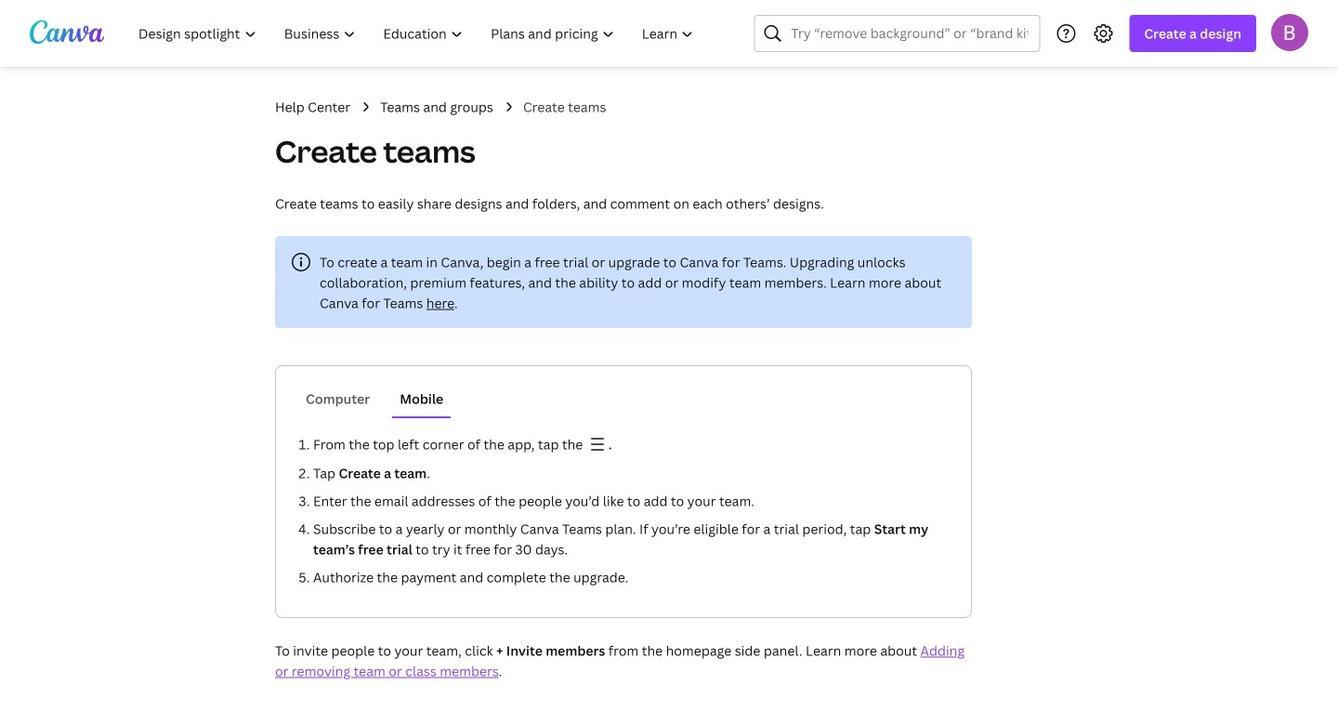 Task type: vqa. For each thing, say whether or not it's contained in the screenshot.
SEARCH Search Field
no



Task type: describe. For each thing, give the bounding box(es) containing it.
top level navigation element
[[126, 15, 710, 52]]

Try "remove background" or "brand kit" search field
[[791, 16, 1028, 51]]

bob builder image
[[1271, 14, 1309, 51]]



